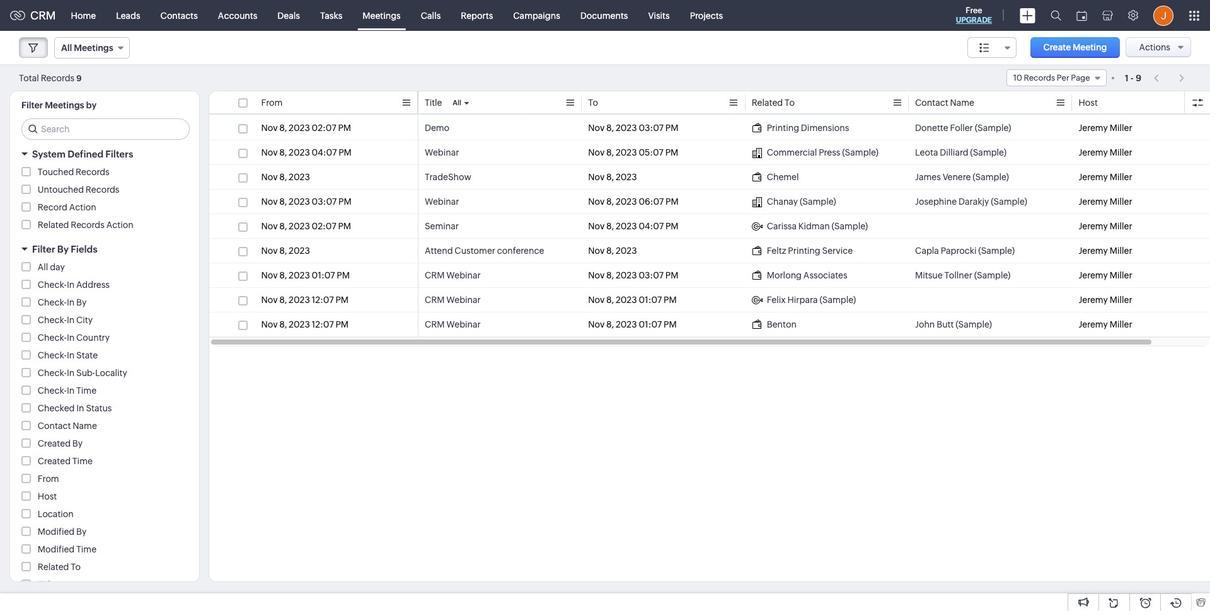 Task type: describe. For each thing, give the bounding box(es) containing it.
(sample) for donette foller (sample)
[[975, 123, 1011, 133]]

leota dilliard (sample) link
[[915, 146, 1007, 159]]

size image
[[979, 42, 989, 54]]

benton
[[767, 320, 797, 330]]

miller for mitsue tollner (sample)
[[1110, 270, 1133, 281]]

miller for josephine darakjy (sample)
[[1110, 197, 1133, 207]]

01:07 for felix hirpara (sample)
[[639, 295, 662, 305]]

meetings inside meetings link
[[363, 10, 401, 20]]

profile image
[[1154, 5, 1174, 26]]

all for all meetings
[[61, 43, 72, 53]]

check-in sub-locality
[[38, 368, 127, 378]]

02:07 for seminar
[[312, 221, 336, 231]]

check- for check-in by
[[38, 298, 67, 308]]

3 crm webinar from the top
[[425, 320, 481, 330]]

untouched
[[38, 185, 84, 195]]

john
[[915, 320, 935, 330]]

contacts
[[160, 10, 198, 20]]

modified for modified time
[[38, 545, 75, 555]]

in for sub-
[[67, 368, 75, 378]]

check- for check-in time
[[38, 386, 67, 396]]

9 for total records 9
[[76, 73, 82, 83]]

records for 10
[[1024, 73, 1055, 83]]

(sample) for carissa kidman (sample)
[[832, 221, 868, 231]]

nov 8, 2023 12:07 pm for benton
[[261, 320, 349, 330]]

deals link
[[267, 0, 310, 31]]

day
[[50, 262, 65, 272]]

conference
[[497, 246, 544, 256]]

demo
[[425, 123, 449, 133]]

page
[[1071, 73, 1090, 83]]

donette foller (sample) link
[[915, 122, 1011, 134]]

create
[[1043, 42, 1071, 52]]

1 horizontal spatial nov 8, 2023 04:07 pm
[[588, 221, 679, 231]]

crm for morlong associates
[[425, 270, 445, 281]]

10 Records Per Page field
[[1006, 69, 1107, 86]]

donette
[[915, 123, 948, 133]]

paprocki
[[941, 246, 977, 256]]

0 vertical spatial name
[[950, 98, 975, 108]]

crm webinar for felix
[[425, 295, 481, 305]]

upgrade
[[956, 16, 992, 25]]

(sample) for commercial press (sample)
[[842, 148, 879, 158]]

1
[[1125, 73, 1129, 83]]

06:07
[[639, 197, 664, 207]]

customer
[[455, 246, 495, 256]]

accounts link
[[208, 0, 267, 31]]

sub-
[[76, 368, 95, 378]]

profile element
[[1146, 0, 1181, 31]]

record action
[[38, 202, 96, 212]]

5 jeremy miller from the top
[[1079, 221, 1133, 231]]

hirpara
[[788, 295, 818, 305]]

seminar link
[[425, 220, 459, 233]]

webinar for benton
[[446, 320, 481, 330]]

nov 8, 2023 06:07 pm
[[588, 197, 679, 207]]

records for related
[[71, 220, 105, 230]]

printing dimensions link
[[752, 122, 849, 134]]

(sample) for capla paprocki (sample)
[[978, 246, 1015, 256]]

free
[[966, 6, 982, 15]]

filter for filter by fields
[[32, 244, 55, 255]]

tradeshow
[[425, 172, 471, 182]]

check-in state
[[38, 350, 98, 361]]

0 vertical spatial 01:07
[[312, 270, 335, 281]]

james
[[915, 172, 941, 182]]

created by
[[38, 439, 83, 449]]

1 vertical spatial 03:07
[[312, 197, 337, 207]]

commercial press (sample)
[[767, 148, 879, 158]]

all for all day
[[38, 262, 48, 272]]

0 horizontal spatial host
[[38, 492, 57, 502]]

create menu image
[[1020, 8, 1036, 23]]

12:07 for benton
[[312, 320, 334, 330]]

jeremy for james venere (sample)
[[1079, 172, 1108, 182]]

demo link
[[425, 122, 449, 134]]

0 horizontal spatial contact name
[[38, 421, 97, 431]]

crm for benton
[[425, 320, 445, 330]]

associates
[[804, 270, 848, 281]]

in for status
[[76, 403, 84, 414]]

1 vertical spatial nov 8, 2023 03:07 pm
[[261, 197, 352, 207]]

nov 8, 2023 02:07 pm for seminar
[[261, 221, 351, 231]]

by for modified
[[76, 527, 87, 537]]

per
[[1057, 73, 1070, 83]]

10
[[1013, 73, 1022, 83]]

locality
[[95, 368, 127, 378]]

0 vertical spatial from
[[261, 98, 283, 108]]

nov 8, 2023 03:07 pm for crm webinar
[[588, 270, 679, 281]]

webinar for felix hirpara (sample)
[[446, 295, 481, 305]]

josephine darakjy (sample)
[[915, 197, 1027, 207]]

leads link
[[106, 0, 150, 31]]

morlong associates link
[[752, 269, 848, 282]]

reports
[[461, 10, 493, 20]]

1 horizontal spatial action
[[106, 220, 133, 230]]

press
[[819, 148, 841, 158]]

jeremy for donette foller (sample)
[[1079, 123, 1108, 133]]

documents
[[580, 10, 628, 20]]

meeting
[[1073, 42, 1107, 52]]

create meeting button
[[1031, 37, 1120, 58]]

8 jeremy miller from the top
[[1079, 295, 1133, 305]]

felix hirpara (sample) link
[[752, 294, 856, 306]]

morlong
[[767, 270, 802, 281]]

morlong associates
[[767, 270, 848, 281]]

capla paprocki (sample)
[[915, 246, 1015, 256]]

calendar image
[[1077, 10, 1087, 20]]

foller
[[950, 123, 973, 133]]

02:07 for demo
[[312, 123, 336, 133]]

touched
[[38, 167, 74, 177]]

filter meetings by
[[21, 100, 97, 110]]

0 vertical spatial related
[[752, 98, 783, 108]]

josephine
[[915, 197, 957, 207]]

records for touched
[[76, 167, 109, 177]]

in for state
[[67, 350, 75, 361]]

1 vertical spatial name
[[73, 421, 97, 431]]

in for city
[[67, 315, 75, 325]]

check- for check-in address
[[38, 280, 67, 290]]

tollner
[[945, 270, 973, 281]]

venere
[[943, 172, 971, 182]]

related records action
[[38, 220, 133, 230]]

(sample) for leota dilliard (sample)
[[970, 148, 1007, 158]]

created time
[[38, 456, 93, 466]]

crm webinar for morlong
[[425, 270, 481, 281]]

meetings for filter meetings by
[[45, 100, 84, 110]]

jeremy miller for john butt (sample)
[[1079, 320, 1133, 330]]

jeremy for leota dilliard (sample)
[[1079, 148, 1108, 158]]

visits link
[[638, 0, 680, 31]]

leads
[[116, 10, 140, 20]]

system defined filters
[[32, 149, 133, 159]]

0 vertical spatial time
[[76, 386, 96, 396]]

meetings link
[[353, 0, 411, 31]]

0 vertical spatial nov 8, 2023 01:07 pm
[[261, 270, 350, 281]]

create meeting
[[1043, 42, 1107, 52]]

(sample) for josephine darakjy (sample)
[[991, 197, 1027, 207]]

12:07 for felix hirpara (sample)
[[312, 295, 334, 305]]

0 horizontal spatial action
[[69, 202, 96, 212]]

search element
[[1043, 0, 1069, 31]]

row group containing nov 8, 2023 02:07 pm
[[209, 116, 1210, 337]]

miller for leota dilliard (sample)
[[1110, 148, 1133, 158]]

city
[[76, 315, 93, 325]]

03:07 for demo
[[639, 123, 664, 133]]

jeremy miller for capla paprocki (sample)
[[1079, 246, 1133, 256]]

miller for james venere (sample)
[[1110, 172, 1133, 182]]

check-in city
[[38, 315, 93, 325]]

john butt (sample) link
[[915, 318, 992, 331]]

dimensions
[[801, 123, 849, 133]]

accounts
[[218, 10, 257, 20]]

jeremy for mitsue tollner (sample)
[[1079, 270, 1108, 281]]

2 horizontal spatial to
[[785, 98, 795, 108]]

modified by
[[38, 527, 87, 537]]

actions
[[1139, 42, 1171, 52]]

filter by fields button
[[10, 238, 199, 260]]

time for modified time
[[76, 545, 96, 555]]

nov 8, 2023 02:07 pm for demo
[[261, 123, 351, 133]]

check- for check-in state
[[38, 350, 67, 361]]

in for country
[[67, 333, 75, 343]]



Task type: locate. For each thing, give the bounding box(es) containing it.
2 jeremy miller from the top
[[1079, 148, 1133, 158]]

1 vertical spatial related
[[38, 220, 69, 230]]

leota
[[915, 148, 938, 158]]

check- for check-in sub-locality
[[38, 368, 67, 378]]

0 vertical spatial title
[[425, 98, 442, 108]]

6 miller from the top
[[1110, 246, 1133, 256]]

0 vertical spatial modified
[[38, 527, 75, 537]]

1 vertical spatial time
[[72, 456, 93, 466]]

filter down total
[[21, 100, 43, 110]]

1 jeremy from the top
[[1079, 123, 1108, 133]]

james venere (sample)
[[915, 172, 1009, 182]]

capla paprocki (sample) link
[[915, 245, 1015, 257]]

documents link
[[570, 0, 638, 31]]

0 horizontal spatial to
[[71, 562, 81, 572]]

9 for 1 - 9
[[1136, 73, 1142, 83]]

9 inside total records 9
[[76, 73, 82, 83]]

filter
[[21, 100, 43, 110], [32, 244, 55, 255]]

All Meetings field
[[54, 37, 130, 59]]

0 vertical spatial filter
[[21, 100, 43, 110]]

meetings for all meetings
[[74, 43, 113, 53]]

projects
[[690, 10, 723, 20]]

1 vertical spatial printing
[[788, 246, 820, 256]]

3 miller from the top
[[1110, 172, 1133, 182]]

meetings left the calls link
[[363, 10, 401, 20]]

tasks link
[[310, 0, 353, 31]]

nov 8, 2023 04:07 pm
[[261, 148, 352, 158], [588, 221, 679, 231]]

1 horizontal spatial to
[[588, 98, 598, 108]]

(sample) right the dilliard
[[970, 148, 1007, 158]]

0 vertical spatial related to
[[752, 98, 795, 108]]

check- down check-in city
[[38, 333, 67, 343]]

(sample) inside carissa kidman (sample) link
[[832, 221, 868, 231]]

webinar link down demo link
[[425, 146, 459, 159]]

4 jeremy miller from the top
[[1079, 197, 1133, 207]]

(sample) up service
[[832, 221, 868, 231]]

system defined filters button
[[10, 143, 199, 165]]

nov 8, 2023 05:07 pm
[[588, 148, 678, 158]]

0 vertical spatial 04:07
[[312, 148, 337, 158]]

chanay (sample) link
[[752, 195, 836, 208]]

1 vertical spatial title
[[38, 580, 55, 590]]

1 vertical spatial all
[[453, 99, 461, 107]]

check-in country
[[38, 333, 110, 343]]

check- for check-in city
[[38, 315, 67, 325]]

1 created from the top
[[38, 439, 71, 449]]

in up check-in by
[[67, 280, 75, 290]]

0 horizontal spatial from
[[38, 474, 59, 484]]

carissa
[[767, 221, 797, 231]]

2 nov 8, 2023 02:07 pm from the top
[[261, 221, 351, 231]]

5 jeremy from the top
[[1079, 221, 1108, 231]]

6 jeremy miller from the top
[[1079, 246, 1133, 256]]

4 check- from the top
[[38, 333, 67, 343]]

contacts link
[[150, 0, 208, 31]]

nov 8, 2023 12:07 pm for felix hirpara (sample)
[[261, 295, 349, 305]]

created up created time on the left
[[38, 439, 71, 449]]

02:07
[[312, 123, 336, 133], [312, 221, 336, 231]]

meetings inside the all meetings field
[[74, 43, 113, 53]]

9 right -
[[1136, 73, 1142, 83]]

check- up checked
[[38, 386, 67, 396]]

host up location
[[38, 492, 57, 502]]

attend customer conference
[[425, 246, 544, 256]]

0 vertical spatial 02:07
[[312, 123, 336, 133]]

1 vertical spatial nov 8, 2023 01:07 pm
[[588, 295, 677, 305]]

0 horizontal spatial all
[[38, 262, 48, 272]]

0 vertical spatial nov 8, 2023 04:07 pm
[[261, 148, 352, 158]]

1 horizontal spatial title
[[425, 98, 442, 108]]

0 horizontal spatial 9
[[76, 73, 82, 83]]

nov 8, 2023
[[261, 172, 310, 182], [588, 172, 637, 182], [261, 246, 310, 256], [588, 246, 637, 256]]

1 12:07 from the top
[[312, 295, 334, 305]]

0 vertical spatial crm webinar link
[[425, 269, 481, 282]]

meetings left by
[[45, 100, 84, 110]]

records right 10
[[1024, 73, 1055, 83]]

felix hirpara (sample)
[[767, 295, 856, 305]]

check- up "check-in time"
[[38, 368, 67, 378]]

1 vertical spatial host
[[38, 492, 57, 502]]

(sample) inside chanay (sample) link
[[800, 197, 836, 207]]

0 vertical spatial action
[[69, 202, 96, 212]]

capla
[[915, 246, 939, 256]]

2 vertical spatial related
[[38, 562, 69, 572]]

6 jeremy from the top
[[1079, 246, 1108, 256]]

contact name up donette
[[915, 98, 975, 108]]

0 vertical spatial 12:07
[[312, 295, 334, 305]]

1 check- from the top
[[38, 280, 67, 290]]

1 nov 8, 2023 12:07 pm from the top
[[261, 295, 349, 305]]

records up filter meetings by at top left
[[41, 73, 75, 83]]

crm webinar link for morlong
[[425, 269, 481, 282]]

feltz printing service
[[767, 246, 853, 256]]

0 vertical spatial nov 8, 2023 03:07 pm
[[588, 123, 679, 133]]

2 check- from the top
[[38, 298, 67, 308]]

2 jeremy from the top
[[1079, 148, 1108, 158]]

2 vertical spatial all
[[38, 262, 48, 272]]

check- down check-in by
[[38, 315, 67, 325]]

0 vertical spatial host
[[1079, 98, 1098, 108]]

(sample)
[[975, 123, 1011, 133], [842, 148, 879, 158], [970, 148, 1007, 158], [973, 172, 1009, 182], [800, 197, 836, 207], [991, 197, 1027, 207], [832, 221, 868, 231], [978, 246, 1015, 256], [974, 270, 1011, 281], [820, 295, 856, 305], [956, 320, 992, 330]]

action up filter by fields dropdown button
[[106, 220, 133, 230]]

by inside dropdown button
[[57, 244, 69, 255]]

chanay
[[767, 197, 798, 207]]

by up "city"
[[76, 298, 87, 308]]

chemel link
[[752, 171, 799, 183]]

in for address
[[67, 280, 75, 290]]

webinar for morlong associates
[[446, 270, 481, 281]]

status
[[86, 403, 112, 414]]

by up the modified time
[[76, 527, 87, 537]]

2 vertical spatial crm webinar link
[[425, 318, 481, 331]]

None field
[[967, 37, 1016, 58]]

miller for capla paprocki (sample)
[[1110, 246, 1133, 256]]

in left sub-
[[67, 368, 75, 378]]

2 12:07 from the top
[[312, 320, 334, 330]]

country
[[76, 333, 110, 343]]

1 vertical spatial created
[[38, 456, 71, 466]]

meetings down home
[[74, 43, 113, 53]]

related up printing dimensions link
[[752, 98, 783, 108]]

0 vertical spatial nov 8, 2023 12:07 pm
[[261, 295, 349, 305]]

(sample) inside capla paprocki (sample) link
[[978, 246, 1015, 256]]

related down the modified time
[[38, 562, 69, 572]]

in up check-in state
[[67, 333, 75, 343]]

1 - 9
[[1125, 73, 1142, 83]]

crm webinar link for felix
[[425, 294, 481, 306]]

1 crm webinar link from the top
[[425, 269, 481, 282]]

mitsue
[[915, 270, 943, 281]]

jeremy for john butt (sample)
[[1079, 320, 1108, 330]]

check-in time
[[38, 386, 96, 396]]

0 vertical spatial nov 8, 2023 02:07 pm
[[261, 123, 351, 133]]

filter up all day
[[32, 244, 55, 255]]

9 jeremy miller from the top
[[1079, 320, 1133, 330]]

untouched records
[[38, 185, 119, 195]]

1 webinar link from the top
[[425, 146, 459, 159]]

seminar
[[425, 221, 459, 231]]

2 vertical spatial crm webinar
[[425, 320, 481, 330]]

1 horizontal spatial name
[[950, 98, 975, 108]]

0 horizontal spatial contact
[[38, 421, 71, 431]]

2 vertical spatial nov 8, 2023 01:07 pm
[[588, 320, 677, 330]]

crm webinar link
[[425, 269, 481, 282], [425, 294, 481, 306], [425, 318, 481, 331]]

feltz
[[767, 246, 786, 256]]

time
[[76, 386, 96, 396], [72, 456, 93, 466], [76, 545, 96, 555]]

contact name up 'created by'
[[38, 421, 97, 431]]

01:07 for benton
[[639, 320, 662, 330]]

(sample) right paprocki
[[978, 246, 1015, 256]]

chanay (sample)
[[767, 197, 836, 207]]

2 vertical spatial time
[[76, 545, 96, 555]]

1 horizontal spatial from
[[261, 98, 283, 108]]

2 vertical spatial 03:07
[[639, 270, 664, 281]]

(sample) down the "associates"
[[820, 295, 856, 305]]

7 jeremy from the top
[[1079, 270, 1108, 281]]

in left "city"
[[67, 315, 75, 325]]

1 vertical spatial contact name
[[38, 421, 97, 431]]

5 check- from the top
[[38, 350, 67, 361]]

all meetings
[[61, 43, 113, 53]]

0 vertical spatial all
[[61, 43, 72, 53]]

home
[[71, 10, 96, 20]]

records for total
[[41, 73, 75, 83]]

9 jeremy from the top
[[1079, 320, 1108, 330]]

(sample) right "tollner"
[[974, 270, 1011, 281]]

8,
[[279, 123, 287, 133], [606, 123, 614, 133], [279, 148, 287, 158], [606, 148, 614, 158], [279, 172, 287, 182], [606, 172, 614, 182], [279, 197, 287, 207], [606, 197, 614, 207], [279, 221, 287, 231], [606, 221, 614, 231], [279, 246, 287, 256], [606, 246, 614, 256], [279, 270, 287, 281], [606, 270, 614, 281], [279, 295, 287, 305], [606, 295, 614, 305], [279, 320, 287, 330], [606, 320, 614, 330]]

mitsue tollner (sample) link
[[915, 269, 1011, 282]]

1 horizontal spatial contact name
[[915, 98, 975, 108]]

service
[[822, 246, 853, 256]]

0 vertical spatial contact name
[[915, 98, 975, 108]]

filters
[[105, 149, 133, 159]]

state
[[76, 350, 98, 361]]

2 webinar link from the top
[[425, 195, 459, 208]]

in left state
[[67, 350, 75, 361]]

records
[[41, 73, 75, 83], [1024, 73, 1055, 83], [76, 167, 109, 177], [86, 185, 119, 195], [71, 220, 105, 230]]

2 vertical spatial meetings
[[45, 100, 84, 110]]

1 horizontal spatial all
[[61, 43, 72, 53]]

printing up morlong associates
[[788, 246, 820, 256]]

0 vertical spatial 03:07
[[639, 123, 664, 133]]

webinar
[[425, 148, 459, 158], [425, 197, 459, 207], [446, 270, 481, 281], [446, 295, 481, 305], [446, 320, 481, 330]]

05:07
[[639, 148, 664, 158]]

projects link
[[680, 0, 733, 31]]

2 crm webinar link from the top
[[425, 294, 481, 306]]

1 vertical spatial 04:07
[[639, 221, 664, 231]]

benton link
[[752, 318, 797, 331]]

deals
[[278, 10, 300, 20]]

1 vertical spatial crm webinar link
[[425, 294, 481, 306]]

all for all
[[453, 99, 461, 107]]

3 jeremy miller from the top
[[1079, 172, 1133, 182]]

webinar link for nov 8, 2023 03:07 pm
[[425, 195, 459, 208]]

0 vertical spatial meetings
[[363, 10, 401, 20]]

filter inside dropdown button
[[32, 244, 55, 255]]

title down the modified time
[[38, 580, 55, 590]]

8 miller from the top
[[1110, 295, 1133, 305]]

1 crm webinar from the top
[[425, 270, 481, 281]]

check- down 'check-in country'
[[38, 350, 67, 361]]

by for created
[[72, 439, 83, 449]]

(sample) for felix hirpara (sample)
[[820, 295, 856, 305]]

check- down all day
[[38, 280, 67, 290]]

(sample) for john butt (sample)
[[956, 320, 992, 330]]

leota dilliard (sample)
[[915, 148, 1007, 158]]

miller for john butt (sample)
[[1110, 320, 1133, 330]]

nov 8, 2023 03:07 pm for demo
[[588, 123, 679, 133]]

campaigns link
[[503, 0, 570, 31]]

1 nov 8, 2023 02:07 pm from the top
[[261, 123, 351, 133]]

2 crm webinar from the top
[[425, 295, 481, 305]]

(sample) inside john butt (sample) link
[[956, 320, 992, 330]]

darakjy
[[959, 197, 989, 207]]

(sample) up carissa kidman (sample)
[[800, 197, 836, 207]]

(sample) inside leota dilliard (sample) link
[[970, 148, 1007, 158]]

filter for filter meetings by
[[21, 100, 43, 110]]

time down modified by
[[76, 545, 96, 555]]

jeremy miller for donette foller (sample)
[[1079, 123, 1133, 133]]

nov 8, 2023 01:07 pm for benton
[[588, 320, 677, 330]]

1 horizontal spatial contact
[[915, 98, 948, 108]]

all day
[[38, 262, 65, 272]]

(sample) for mitsue tollner (sample)
[[974, 270, 1011, 281]]

1 horizontal spatial host
[[1079, 98, 1098, 108]]

name down checked in status
[[73, 421, 97, 431]]

john butt (sample)
[[915, 320, 992, 330]]

2 horizontal spatial all
[[453, 99, 461, 107]]

contact name
[[915, 98, 975, 108], [38, 421, 97, 431]]

8 jeremy from the top
[[1079, 295, 1108, 305]]

1 vertical spatial from
[[38, 474, 59, 484]]

3 crm webinar link from the top
[[425, 318, 481, 331]]

all inside field
[[61, 43, 72, 53]]

0 vertical spatial webinar link
[[425, 146, 459, 159]]

by up the day
[[57, 244, 69, 255]]

0 vertical spatial contact
[[915, 98, 948, 108]]

0 horizontal spatial related to
[[38, 562, 81, 572]]

1 vertical spatial related to
[[38, 562, 81, 572]]

Search text field
[[22, 119, 189, 139]]

(sample) for james venere (sample)
[[973, 172, 1009, 182]]

modified for modified by
[[38, 527, 75, 537]]

time for created time
[[72, 456, 93, 466]]

webinar link
[[425, 146, 459, 159], [425, 195, 459, 208]]

(sample) up darakjy
[[973, 172, 1009, 182]]

2 modified from the top
[[38, 545, 75, 555]]

action up related records action
[[69, 202, 96, 212]]

records down defined
[[76, 167, 109, 177]]

3 jeremy from the top
[[1079, 172, 1108, 182]]

created down 'created by'
[[38, 456, 71, 466]]

0 vertical spatial created
[[38, 439, 71, 449]]

1 horizontal spatial related to
[[752, 98, 795, 108]]

1 vertical spatial filter
[[32, 244, 55, 255]]

03:07 for crm webinar
[[639, 270, 664, 281]]

2 vertical spatial nov 8, 2023 03:07 pm
[[588, 270, 679, 281]]

in up checked in status
[[67, 386, 75, 396]]

miller for donette foller (sample)
[[1110, 123, 1133, 133]]

by for filter
[[57, 244, 69, 255]]

contact up donette
[[915, 98, 948, 108]]

donette foller (sample)
[[915, 123, 1011, 133]]

1 vertical spatial crm webinar
[[425, 295, 481, 305]]

jeremy miller for leota dilliard (sample)
[[1079, 148, 1133, 158]]

search image
[[1051, 10, 1062, 21]]

create menu element
[[1012, 0, 1043, 31]]

0 vertical spatial crm webinar
[[425, 270, 481, 281]]

1 vertical spatial 01:07
[[639, 295, 662, 305]]

1 modified from the top
[[38, 527, 75, 537]]

printing up commercial
[[767, 123, 799, 133]]

attend customer conference link
[[425, 245, 544, 257]]

webinar link for nov 8, 2023 04:07 pm
[[425, 146, 459, 159]]

in for by
[[67, 298, 75, 308]]

modified down modified by
[[38, 545, 75, 555]]

7 check- from the top
[[38, 386, 67, 396]]

location
[[38, 509, 74, 519]]

created for created time
[[38, 456, 71, 466]]

all
[[61, 43, 72, 53], [453, 99, 461, 107], [38, 262, 48, 272]]

created for created by
[[38, 439, 71, 449]]

modified down location
[[38, 527, 75, 537]]

(sample) inside felix hirpara (sample) link
[[820, 295, 856, 305]]

jeremy miller for josephine darakjy (sample)
[[1079, 197, 1133, 207]]

jeremy miller
[[1079, 123, 1133, 133], [1079, 148, 1133, 158], [1079, 172, 1133, 182], [1079, 197, 1133, 207], [1079, 221, 1133, 231], [1079, 246, 1133, 256], [1079, 270, 1133, 281], [1079, 295, 1133, 305], [1079, 320, 1133, 330]]

records down touched records
[[86, 185, 119, 195]]

(sample) inside josephine darakjy (sample) link
[[991, 197, 1027, 207]]

records up fields
[[71, 220, 105, 230]]

(sample) inside james venere (sample) link
[[973, 172, 1009, 182]]

1 horizontal spatial 9
[[1136, 73, 1142, 83]]

mitsue tollner (sample)
[[915, 270, 1011, 281]]

host down page
[[1079, 98, 1098, 108]]

time down 'created by'
[[72, 456, 93, 466]]

jeremy for capla paprocki (sample)
[[1079, 246, 1108, 256]]

check- for check-in country
[[38, 333, 67, 343]]

butt
[[937, 320, 954, 330]]

navigation
[[1148, 69, 1191, 87]]

1 vertical spatial 02:07
[[312, 221, 336, 231]]

nov 8, 2023 01:07 pm for felix hirpara (sample)
[[588, 295, 677, 305]]

1 vertical spatial nov 8, 2023 02:07 pm
[[261, 221, 351, 231]]

1 jeremy miller from the top
[[1079, 123, 1133, 133]]

host
[[1079, 98, 1098, 108], [38, 492, 57, 502]]

(sample) right "butt"
[[956, 320, 992, 330]]

(sample) inside donette foller (sample) link
[[975, 123, 1011, 133]]

0 horizontal spatial 04:07
[[312, 148, 337, 158]]

nov 8, 2023 03:07 pm
[[588, 123, 679, 133], [261, 197, 352, 207], [588, 270, 679, 281]]

7 miller from the top
[[1110, 270, 1133, 281]]

commercial
[[767, 148, 817, 158]]

2 02:07 from the top
[[312, 221, 336, 231]]

2 nov 8, 2023 12:07 pm from the top
[[261, 320, 349, 330]]

created
[[38, 439, 71, 449], [38, 456, 71, 466]]

nov 8, 2023 01:07 pm
[[261, 270, 350, 281], [588, 295, 677, 305], [588, 320, 677, 330]]

in down check-in address
[[67, 298, 75, 308]]

2 created from the top
[[38, 456, 71, 466]]

1 vertical spatial 12:07
[[312, 320, 334, 330]]

0 horizontal spatial nov 8, 2023 04:07 pm
[[261, 148, 352, 158]]

title up demo link
[[425, 98, 442, 108]]

attend
[[425, 246, 453, 256]]

7 jeremy miller from the top
[[1079, 270, 1133, 281]]

check- up check-in city
[[38, 298, 67, 308]]

1 vertical spatial nov 8, 2023 04:07 pm
[[588, 221, 679, 231]]

3 check- from the top
[[38, 315, 67, 325]]

1 vertical spatial webinar link
[[425, 195, 459, 208]]

nov 8, 2023 12:07 pm
[[261, 295, 349, 305], [261, 320, 349, 330]]

time down sub-
[[76, 386, 96, 396]]

1 vertical spatial nov 8, 2023 12:07 pm
[[261, 320, 349, 330]]

jeremy miller for james venere (sample)
[[1079, 172, 1133, 182]]

0 vertical spatial printing
[[767, 123, 799, 133]]

records inside 10 records per page field
[[1024, 73, 1055, 83]]

2 vertical spatial 01:07
[[639, 320, 662, 330]]

1 horizontal spatial 04:07
[[639, 221, 664, 231]]

1 vertical spatial action
[[106, 220, 133, 230]]

10 records per page
[[1013, 73, 1090, 83]]

0 horizontal spatial name
[[73, 421, 97, 431]]

records for untouched
[[86, 185, 119, 195]]

6 check- from the top
[[38, 368, 67, 378]]

jeremy for josephine darakjy (sample)
[[1079, 197, 1108, 207]]

4 jeremy from the top
[[1079, 197, 1108, 207]]

1 02:07 from the top
[[312, 123, 336, 133]]

4 miller from the top
[[1110, 197, 1133, 207]]

related to down the modified time
[[38, 562, 81, 572]]

kidman
[[799, 221, 830, 231]]

in left status
[[76, 403, 84, 414]]

crm for felix hirpara (sample)
[[425, 295, 445, 305]]

jeremy miller for mitsue tollner (sample)
[[1079, 270, 1133, 281]]

contact down checked
[[38, 421, 71, 431]]

(sample) right darakjy
[[991, 197, 1027, 207]]

(sample) right "press"
[[842, 148, 879, 158]]

record
[[38, 202, 67, 212]]

row group
[[209, 116, 1210, 337]]

9 down all meetings
[[76, 73, 82, 83]]

in for time
[[67, 386, 75, 396]]

by up created time on the left
[[72, 439, 83, 449]]

9 miller from the top
[[1110, 320, 1133, 330]]

webinar link up "seminar"
[[425, 195, 459, 208]]

related down record
[[38, 220, 69, 230]]

2 miller from the top
[[1110, 148, 1133, 158]]

1 vertical spatial contact
[[38, 421, 71, 431]]

(sample) right 'foller'
[[975, 123, 1011, 133]]

1 miller from the top
[[1110, 123, 1133, 133]]

(sample) inside commercial press (sample) link
[[842, 148, 879, 158]]

(sample) inside mitsue tollner (sample) link
[[974, 270, 1011, 281]]

0 horizontal spatial title
[[38, 580, 55, 590]]

1 vertical spatial meetings
[[74, 43, 113, 53]]

related to up printing dimensions link
[[752, 98, 795, 108]]

fields
[[71, 244, 97, 255]]

name up 'foller'
[[950, 98, 975, 108]]

5 miller from the top
[[1110, 221, 1133, 231]]

1 vertical spatial modified
[[38, 545, 75, 555]]



Task type: vqa. For each thing, say whether or not it's contained in the screenshot.


